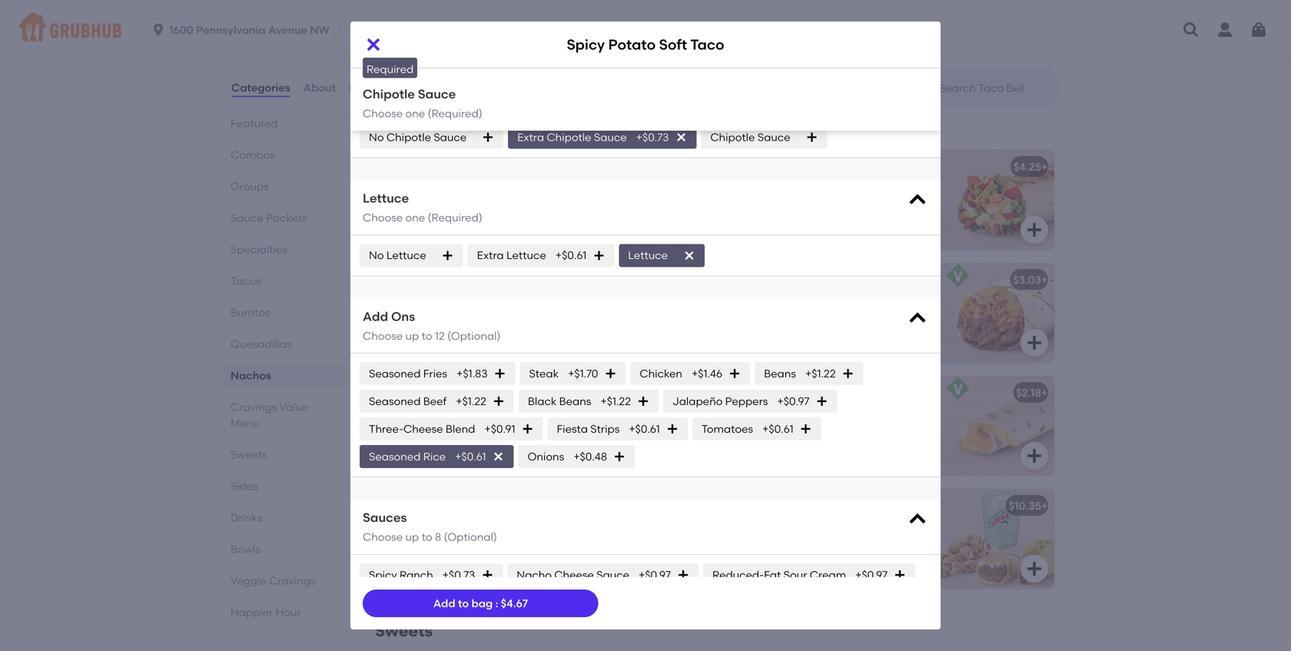 Task type: vqa. For each thing, say whether or not it's contained in the screenshot.
EARN $8 related to 4.7
no



Task type: describe. For each thing, give the bounding box(es) containing it.
beefy melt burrito image
[[595, 263, 710, 363]]

happier
[[231, 606, 273, 619]]

seasoned up sauce,
[[470, 295, 522, 308]]

$4.25 for grilled chicken, fiesta strips, avocado ranch sauce, creamy chipotle sauce, lettuce, tomatoes, and real shredded cheddar cheese wrapped inside a warm flour tortilla.
[[1014, 160, 1042, 173]]

+$0.97 for reduced-fat sour cream
[[856, 568, 888, 581]]

specialties
[[231, 243, 288, 256]]

cinnamon twists image
[[595, 489, 710, 589]]

$4.67
[[501, 597, 528, 610]]

lettuce up melt
[[387, 249, 426, 262]]

cream.
[[536, 60, 573, 73]]

refried
[[424, 45, 458, 58]]

about
[[303, 81, 336, 94]]

+$1.70
[[568, 367, 598, 380]]

side
[[834, 14, 855, 27]]

+$0.48
[[574, 450, 607, 463]]

lettuce up beefy melt burrito image
[[628, 249, 668, 262]]

puffed
[[425, 521, 460, 534]]

drinks
[[231, 511, 262, 524]]

sauce,
[[467, 311, 503, 324]]

up inside sauces choose up to 8 (optional)
[[406, 531, 419, 544]]

groups
[[231, 180, 269, 193]]

nw
[[310, 23, 330, 37]]

2 horizontal spatial sauce,
[[814, 198, 848, 211]]

tomatoes
[[410, 60, 461, 73]]

extra for extra cheese
[[477, 12, 504, 25]]

0 horizontal spatial beefy
[[387, 273, 417, 286]]

fiesta veggie burrito image
[[595, 376, 710, 476]]

extra for extra chipotle sauce
[[518, 131, 544, 144]]

hour
[[276, 606, 301, 619]]

cheese inside a portion of crispy tortilla chips topped with warm nacho cheese sauce, refried beans, seasoned beef, ripe tomatoes and cool sour cream.
[[521, 29, 559, 42]]

1600 pennsylvania avenue nw
[[169, 23, 330, 37]]

spicy potato soft taco image
[[595, 150, 710, 250]]

chips inside nacho chips with a side of warm nacho cheese sauce for dipping.
[[770, 14, 797, 27]]

1 (required) from the top
[[428, 93, 483, 106]]

1 choose from the top
[[363, 93, 403, 106]]

steak
[[529, 367, 559, 380]]

+$0.97 for jalapeño peppers
[[778, 395, 810, 408]]

+$0.61 for extra lettuce
[[556, 249, 587, 262]]

nacho cheese sauce
[[517, 568, 630, 581]]

+ for fiesta veggie burrito
[[697, 386, 704, 399]]

bean
[[774, 273, 801, 286]]

0 vertical spatial menu
[[501, 114, 546, 133]]

and inside crispy, puffed corn twists sprinkled with cinnamon and sugar.
[[467, 537, 488, 550]]

includes
[[732, 521, 775, 534]]

beefy inside the includes a beefy 5-layer burrito, regular crunchy taco, cinnamon twists, and a large fountain drink.
[[788, 521, 817, 534]]

1 vertical spatial cream
[[810, 568, 846, 581]]

cool
[[486, 60, 509, 73]]

2 chipotle sauce choose one (required) from the top
[[363, 86, 483, 120]]

chipotle down reviews button at the left of the page
[[387, 131, 431, 144]]

burrito,
[[862, 521, 899, 534]]

potato
[[387, 198, 423, 211]]

nacho inside seasoned rice, seasoned beef, nacho cheese sauce, fiesta strips, three cheese blend, reduced fat sour cream wrapped in a warm tortilla.
[[387, 311, 423, 324]]

+$1.22 for seasoned beef
[[456, 395, 487, 408]]

tacos
[[231, 274, 261, 288]]

bag
[[472, 597, 493, 610]]

2 vertical spatial sauce,
[[777, 213, 811, 226]]

seasoned for seasoned rice, seasoned beef, nacho cheese sauce, fiesta strips, three cheese blend, reduced fat sour cream wrapped in a warm tortilla.
[[387, 295, 439, 308]]

strips,
[[846, 182, 877, 195]]

veggie cravings
[[231, 574, 316, 587]]

sides
[[231, 480, 258, 493]]

+$1.22 for black beans
[[601, 395, 631, 408]]

1 vertical spatial fat
[[764, 568, 781, 581]]

+$0.73 for spicy ranch
[[443, 568, 475, 581]]

reviews button
[[348, 60, 393, 115]]

a for a flour tortilla filled with crispy potato bites, lettuce, real shredded cheddar cheese, and creamy chipotle sauce.
[[387, 182, 395, 195]]

potato
[[608, 36, 656, 53]]

in
[[502, 342, 512, 355]]

crispy,
[[387, 521, 423, 534]]

wrapped inside grilled chicken, fiesta strips, avocado ranch sauce, creamy chipotle sauce, lettuce, tomatoes, and real shredded cheddar cheese wrapped inside a warm flour tortilla.
[[732, 244, 779, 257]]

1 vertical spatial menu
[[231, 417, 260, 430]]

add ons choose up to 12 (optional)
[[363, 309, 501, 342]]

classic
[[732, 499, 770, 512]]

cinnamon inside the includes a beefy 5-layer burrito, regular crunchy taco, cinnamon twists, and a large fountain drink.
[[849, 537, 905, 550]]

dipping.
[[859, 29, 901, 42]]

no chipotle sauce
[[369, 131, 467, 144]]

a for a portion of crispy tortilla chips topped with warm nacho cheese sauce, refried beans, seasoned beef, ripe tomatoes and cool sour cream.
[[387, 14, 395, 27]]

2 vertical spatial $4.25 +
[[669, 386, 704, 399]]

+ for cheesy bean and rice burrito
[[1042, 273, 1048, 286]]

up inside add ons choose up to 12 (optional)
[[406, 329, 419, 342]]

sauces choose up to 8 (optional)
[[363, 510, 497, 544]]

1 vertical spatial sour
[[784, 568, 808, 581]]

1 vertical spatial cravings
[[231, 401, 277, 414]]

fiesta for fiesta veggie burrito
[[387, 386, 419, 399]]

chicken
[[640, 367, 683, 380]]

$10.35
[[1009, 499, 1042, 512]]

seasoned for seasoned beef
[[369, 395, 421, 408]]

(required) inside lettuce choose one (required)
[[428, 211, 483, 224]]

corn
[[462, 521, 486, 534]]

nachos
[[231, 369, 271, 382]]

cheesy for cheesy bean and rice burrito
[[732, 273, 771, 286]]

+ for cheesy roll up
[[1042, 386, 1048, 399]]

seasoned rice, seasoned beef, nacho cheese sauce, fiesta strips, three cheese blend, reduced fat sour cream wrapped in a warm tortilla.
[[387, 295, 571, 370]]

required
[[367, 63, 414, 76]]

sugar.
[[491, 537, 522, 550]]

bowls
[[231, 543, 260, 556]]

avocado
[[732, 198, 778, 211]]

add to bag : $4.67
[[433, 597, 528, 610]]

beef
[[423, 395, 447, 408]]

1 horizontal spatial sweets
[[375, 621, 433, 641]]

burrito down tomatoes,
[[853, 273, 888, 286]]

chipotle ranch grilled chicken burrito image
[[939, 150, 1055, 250]]

a up the crunchy
[[778, 521, 785, 534]]

reviews
[[349, 81, 392, 94]]

nacho chips with a side of warm nacho cheese sauce for dipping. button
[[723, 0, 1055, 81]]

:
[[496, 597, 498, 610]]

2 vertical spatial to
[[458, 597, 469, 610]]

12
[[435, 329, 445, 342]]

sprinkled
[[520, 521, 568, 534]]

warm inside grilled chicken, fiesta strips, avocado ranch sauce, creamy chipotle sauce, lettuce, tomatoes, and real shredded cheddar cheese wrapped inside a warm flour tortilla.
[[824, 244, 854, 257]]

sour
[[511, 60, 534, 73]]

packets
[[266, 211, 307, 224]]

categories
[[231, 81, 290, 94]]

fat inside seasoned rice, seasoned beef, nacho cheese sauce, fiesta strips, three cheese blend, reduced fat sour cream wrapped in a warm tortilla.
[[547, 326, 564, 339]]

three-cheese blend
[[369, 422, 475, 436]]

tortilla inside a flour tortilla filled with crispy potato bites, lettuce, real shredded cheddar cheese, and creamy chipotle sauce.
[[424, 182, 457, 195]]

chipotle down the topped at the top left of the page
[[363, 72, 415, 87]]

0 vertical spatial beans
[[764, 367, 796, 380]]

tortilla. inside seasoned rice, seasoned beef, nacho cheese sauce, fiesta strips, three cheese blend, reduced fat sour cream wrapped in a warm tortilla.
[[387, 357, 424, 370]]

0 vertical spatial cravings value menu
[[375, 114, 546, 133]]

1600
[[169, 23, 193, 37]]

tortilla inside a portion of crispy tortilla chips topped with warm nacho cheese sauce, refried beans, seasoned beef, ripe tomatoes and cool sour cream.
[[484, 14, 518, 27]]

real inside a flour tortilla filled with crispy potato bites, lettuce, real shredded cheddar cheese, and creamy chipotle sauce.
[[498, 198, 518, 211]]

+$0.97 for nacho cheese sauce
[[639, 568, 671, 581]]

grilled chicken, fiesta strips, avocado ranch sauce, creamy chipotle sauce, lettuce, tomatoes, and real shredded cheddar cheese wrapped inside a warm flour tortilla.
[[732, 182, 919, 257]]

1 chipotle sauce choose one (required) from the top
[[363, 72, 483, 106]]

spicy for spicy ranch
[[369, 568, 397, 581]]

twists,
[[732, 552, 766, 565]]

0 horizontal spatial beans
[[559, 395, 591, 408]]

crispy inside a portion of crispy tortilla chips topped with warm nacho cheese sauce, refried beans, seasoned beef, ripe tomatoes and cool sour cream.
[[451, 14, 482, 27]]

reduced
[[497, 326, 544, 339]]

and right bean at the right top of page
[[803, 273, 824, 286]]

+$1.83
[[457, 367, 488, 380]]

nacho inside nacho chips with a side of warm nacho cheese sauce for dipping.
[[732, 29, 765, 42]]

warm inside a portion of crispy tortilla chips topped with warm nacho cheese sauce, refried beans, seasoned beef, ripe tomatoes and cool sour cream.
[[453, 29, 483, 42]]

beef,
[[552, 45, 578, 58]]

regular
[[732, 537, 769, 550]]

a portion of crispy tortilla chips topped with warm nacho cheese sauce, refried beans, seasoned beef, ripe tomatoes and cool sour cream.
[[387, 14, 578, 73]]

extra cheese
[[477, 12, 546, 25]]

0 vertical spatial veggie
[[422, 386, 459, 399]]

grilled
[[732, 182, 766, 195]]

chipotle up grilled at the top
[[711, 131, 755, 144]]

wrapped inside seasoned rice, seasoned beef, nacho cheese sauce, fiesta strips, three cheese blend, reduced fat sour cream wrapped in a warm tortilla.
[[453, 342, 500, 355]]

nacho for nacho chips with a side of warm nacho cheese sauce for dipping.
[[732, 14, 767, 27]]

burrito for cheesy bean and rice burrito
[[446, 273, 481, 286]]

reduced-
[[713, 568, 764, 581]]

seasoned rice
[[369, 450, 446, 463]]

1 vertical spatial veggie
[[231, 574, 267, 587]]

$2.18 for $2.18 +
[[1017, 386, 1042, 399]]

fiesta
[[815, 182, 843, 195]]

+$0.61 for fiesta strips
[[629, 422, 660, 436]]

$4.25 + for seasoned rice, seasoned beef, nacho cheese sauce, fiesta strips, three cheese blend, reduced fat sour cream wrapped in a warm tortilla.
[[669, 273, 704, 286]]

blend,
[[462, 326, 495, 339]]

+$1.22 for beans
[[806, 367, 836, 380]]

and inside a flour tortilla filled with crispy potato bites, lettuce, real shredded cheddar cheese, and creamy chipotle sauce.
[[478, 213, 498, 226]]

sauce packets
[[231, 211, 307, 224]]

of inside nacho chips with a side of warm nacho cheese sauce for dipping.
[[858, 14, 868, 27]]

a flour tortilla filled with crispy potato bites, lettuce, real shredded cheddar cheese, and creamy chipotle sauce. button
[[378, 150, 710, 250]]

chips and nacho cheese sauce image
[[939, 0, 1055, 81]]

$2.18 for $2.18
[[676, 499, 701, 512]]

about button
[[303, 60, 337, 115]]

fiesta veggie burrito
[[387, 386, 497, 399]]

cheese,
[[435, 213, 475, 226]]

+$1.46
[[692, 367, 723, 380]]

warm inside seasoned rice, seasoned beef, nacho cheese sauce, fiesta strips, three cheese blend, reduced fat sour cream wrapped in a warm tortilla.
[[524, 342, 554, 355]]

featured
[[231, 117, 278, 130]]

burritos
[[231, 306, 270, 319]]

creamy inside grilled chicken, fiesta strips, avocado ranch sauce, creamy chipotle sauce, lettuce, tomatoes, and real shredded cheddar cheese wrapped inside a warm flour tortilla.
[[851, 198, 891, 211]]



Task type: locate. For each thing, give the bounding box(es) containing it.
no lettuce
[[369, 249, 426, 262]]

1600 pennsylvania avenue nw button
[[141, 18, 346, 42]]

sauces
[[363, 510, 407, 525]]

of right 'side' at the right top of page
[[858, 14, 868, 27]]

$2.18
[[1017, 386, 1042, 399], [676, 499, 701, 512]]

2 vertical spatial $4.25
[[669, 386, 697, 399]]

shredded inside grilled chicken, fiesta strips, avocado ranch sauce, creamy chipotle sauce, lettuce, tomatoes, and real shredded cheddar cheese wrapped inside a warm flour tortilla.
[[778, 229, 828, 242]]

sour down the three
[[387, 342, 411, 355]]

2 vertical spatial fiesta
[[557, 422, 588, 436]]

0 horizontal spatial spicy
[[369, 568, 397, 581]]

lettuce up beef, at left top
[[507, 249, 546, 262]]

3 one from the top
[[406, 211, 425, 224]]

warm down reduced in the bottom left of the page
[[524, 342, 554, 355]]

cheddar down potato
[[387, 213, 432, 226]]

0 horizontal spatial cream
[[414, 342, 450, 355]]

cheese inside grilled chicken, fiesta strips, avocado ranch sauce, creamy chipotle sauce, lettuce, tomatoes, and real shredded cheddar cheese wrapped inside a warm flour tortilla.
[[877, 229, 915, 242]]

svg image inside '1600 pennsylvania avenue nw' button
[[151, 22, 166, 38]]

2 no from the top
[[369, 131, 384, 144]]

blend
[[446, 422, 475, 436]]

fiesta strips
[[557, 422, 620, 436]]

0 vertical spatial sour
[[387, 342, 411, 355]]

cheesy left roll
[[732, 386, 771, 399]]

real up extra lettuce
[[498, 198, 518, 211]]

choose inside sauces choose up to 8 (optional)
[[363, 531, 403, 544]]

cream up fries
[[414, 342, 450, 355]]

1 horizontal spatial cravings value menu
[[375, 114, 546, 133]]

lettuce, inside grilled chicken, fiesta strips, avocado ranch sauce, creamy chipotle sauce, lettuce, tomatoes, and real shredded cheddar cheese wrapped inside a warm flour tortilla.
[[814, 213, 853, 226]]

veggie down fries
[[422, 386, 459, 399]]

strips,
[[539, 311, 571, 324]]

+ for classic combo
[[1042, 499, 1048, 512]]

with inside nacho chips with a side of warm nacho cheese sauce for dipping.
[[800, 14, 822, 27]]

1 horizontal spatial $2.18
[[1017, 386, 1042, 399]]

warm up dipping.
[[871, 14, 901, 27]]

to inside sauces choose up to 8 (optional)
[[422, 531, 432, 544]]

cravings value menu
[[375, 114, 546, 133], [231, 401, 309, 430]]

cheesy for cheesy roll up
[[732, 386, 771, 399]]

sour
[[387, 342, 411, 355], [784, 568, 808, 581]]

flour inside a flour tortilla filled with crispy potato bites, lettuce, real shredded cheddar cheese, and creamy chipotle sauce.
[[398, 182, 421, 195]]

1 vertical spatial spicy
[[369, 568, 397, 581]]

of inside a portion of crispy tortilla chips topped with warm nacho cheese sauce, refried beans, seasoned beef, ripe tomatoes and cool sour cream.
[[438, 14, 448, 27]]

veggie down bowls at the left bottom of the page
[[231, 574, 267, 587]]

extra down a flour tortilla filled with crispy potato bites, lettuce, real shredded cheddar cheese, and creamy chipotle sauce.
[[477, 249, 504, 262]]

2 horizontal spatial nacho
[[732, 14, 767, 27]]

2 up from the top
[[406, 531, 419, 544]]

a flour tortilla filled with crispy potato bites, lettuce, real shredded cheddar cheese, and creamy chipotle sauce.
[[387, 182, 570, 242]]

1 vertical spatial +$0.73
[[443, 568, 475, 581]]

no for no chipotle sauce
[[369, 131, 384, 144]]

beefy down "no lettuce"
[[387, 273, 417, 286]]

1 vertical spatial a
[[387, 182, 395, 195]]

fiesta down 'seasoned fries'
[[387, 386, 419, 399]]

nachos bellgrande® image
[[595, 0, 710, 81]]

sauce
[[808, 29, 839, 42]]

cheese up seasoned
[[521, 29, 559, 42]]

1 vertical spatial value
[[280, 401, 309, 414]]

1 vertical spatial add
[[433, 597, 456, 610]]

quesadillas
[[231, 338, 292, 351]]

1 vertical spatial wrapped
[[453, 342, 500, 355]]

seasoned for seasoned rice
[[369, 450, 421, 463]]

chipotle down the required
[[363, 86, 415, 101]]

1 horizontal spatial flour
[[857, 244, 880, 257]]

and up reduced-fat sour cream
[[768, 552, 789, 565]]

inside
[[782, 244, 812, 257]]

1 vertical spatial to
[[422, 531, 432, 544]]

chipotle
[[732, 213, 774, 226], [387, 229, 430, 242]]

cinnamon down "burrito,"
[[849, 537, 905, 550]]

cheesy bean and rice burrito image
[[939, 263, 1055, 363]]

1 horizontal spatial value
[[452, 114, 497, 133]]

add for add ons
[[363, 309, 388, 324]]

+$0.61 right extra lettuce
[[556, 249, 587, 262]]

chips up seasoned
[[521, 14, 548, 27]]

chipotle
[[363, 72, 415, 87], [363, 86, 415, 101], [387, 131, 431, 144], [547, 131, 592, 144], [711, 131, 755, 144]]

a up the topped at the top left of the page
[[387, 14, 395, 27]]

and down beans,
[[463, 60, 484, 73]]

+
[[1042, 160, 1048, 173], [697, 273, 704, 286], [1042, 273, 1048, 286], [697, 386, 704, 399], [1042, 386, 1048, 399], [1042, 499, 1048, 512]]

categories button
[[231, 60, 291, 115]]

8
[[435, 531, 441, 544]]

0 horizontal spatial cheddar
[[387, 213, 432, 226]]

burrito
[[446, 273, 481, 286], [853, 273, 888, 286], [461, 386, 497, 399]]

choose down reviews
[[363, 107, 403, 120]]

svg image
[[442, 13, 454, 25], [1182, 21, 1201, 39], [1250, 21, 1269, 39], [364, 35, 383, 54], [806, 131, 818, 143], [681, 220, 700, 239], [442, 249, 454, 262], [494, 368, 506, 380], [842, 368, 855, 380], [493, 395, 505, 408], [637, 395, 650, 408], [816, 395, 828, 408], [522, 423, 534, 435], [666, 423, 679, 435], [492, 451, 505, 463], [907, 509, 929, 531], [681, 560, 700, 578], [894, 569, 906, 581]]

seasoned up ons on the top of the page
[[387, 295, 439, 308]]

0 horizontal spatial value
[[280, 401, 309, 414]]

0 horizontal spatial wrapped
[[453, 342, 500, 355]]

sour inside seasoned rice, seasoned beef, nacho cheese sauce, fiesta strips, three cheese blend, reduced fat sour cream wrapped in a warm tortilla.
[[387, 342, 411, 355]]

0 vertical spatial nacho
[[732, 14, 767, 27]]

(optional) right 8
[[444, 531, 497, 544]]

with
[[800, 14, 822, 27], [428, 29, 450, 42], [487, 182, 509, 195], [387, 537, 409, 550]]

to left 12
[[422, 329, 432, 342]]

seasoned fries
[[369, 367, 447, 380]]

crispy inside a flour tortilla filled with crispy potato bites, lettuce, real shredded cheddar cheese, and creamy chipotle sauce.
[[512, 182, 543, 195]]

value
[[452, 114, 497, 133], [280, 401, 309, 414]]

beans,
[[461, 45, 496, 58]]

sauce, down ranch on the top right of page
[[777, 213, 811, 226]]

+$0.61 right strips
[[629, 422, 660, 436]]

+$0.61 for tomatoes
[[763, 422, 794, 436]]

sweets up sides
[[231, 448, 268, 461]]

lettuce left bites,
[[363, 191, 409, 206]]

extra
[[477, 12, 504, 25], [518, 131, 544, 144], [477, 249, 504, 262]]

one inside lettuce choose one (required)
[[406, 211, 425, 224]]

three
[[387, 326, 417, 339]]

2 one from the top
[[406, 107, 425, 120]]

tortilla up bites,
[[424, 182, 457, 195]]

1 cheesy from the top
[[732, 273, 771, 286]]

+$0.91
[[555, 12, 586, 25], [485, 422, 516, 436]]

1 horizontal spatial creamy
[[851, 198, 891, 211]]

black
[[528, 395, 557, 408]]

to inside add ons choose up to 12 (optional)
[[422, 329, 432, 342]]

rice,
[[442, 295, 467, 308]]

menu down sour
[[501, 114, 546, 133]]

$4.25 for seasoned rice, seasoned beef, nacho cheese sauce, fiesta strips, three cheese blend, reduced fat sour cream wrapped in a warm tortilla.
[[669, 273, 697, 286]]

1 vertical spatial real
[[755, 229, 775, 242]]

0 horizontal spatial +$0.73
[[443, 568, 475, 581]]

up
[[796, 386, 811, 399]]

0 horizontal spatial shredded
[[521, 198, 570, 211]]

sweets down spicy ranch
[[375, 621, 433, 641]]

creamy up extra lettuce
[[501, 213, 541, 226]]

flour inside grilled chicken, fiesta strips, avocado ranch sauce, creamy chipotle sauce, lettuce, tomatoes, and real shredded cheddar cheese wrapped inside a warm flour tortilla.
[[857, 244, 880, 257]]

shredded inside a flour tortilla filled with crispy potato bites, lettuce, real shredded cheddar cheese, and creamy chipotle sauce.
[[521, 198, 570, 211]]

1 horizontal spatial beans
[[764, 367, 796, 380]]

seasoned for seasoned fries
[[369, 367, 421, 380]]

chipotle inside a flour tortilla filled with crispy potato bites, lettuce, real shredded cheddar cheese, and creamy chipotle sauce.
[[387, 229, 430, 242]]

extra for extra lettuce
[[477, 249, 504, 262]]

0 vertical spatial rice
[[827, 273, 850, 286]]

0 horizontal spatial tortilla.
[[387, 357, 424, 370]]

a inside a flour tortilla filled with crispy potato bites, lettuce, real shredded cheddar cheese, and creamy chipotle sauce.
[[387, 182, 395, 195]]

tortilla. inside grilled chicken, fiesta strips, avocado ranch sauce, creamy chipotle sauce, lettuce, tomatoes, and real shredded cheddar cheese wrapped inside a warm flour tortilla.
[[883, 244, 919, 257]]

1 vertical spatial rice
[[423, 450, 446, 463]]

1 vertical spatial cheddar
[[830, 229, 875, 242]]

0 horizontal spatial nacho
[[485, 29, 519, 42]]

1 vertical spatial beefy
[[788, 521, 817, 534]]

extra chipotle sauce
[[518, 131, 627, 144]]

fiesta inside seasoned rice, seasoned beef, nacho cheese sauce, fiesta strips, three cheese blend, reduced fat sour cream wrapped in a warm tortilla.
[[506, 311, 537, 324]]

2 cheesy from the top
[[732, 386, 771, 399]]

real down avocado
[[755, 229, 775, 242]]

2 choose from the top
[[363, 107, 403, 120]]

fiesta down 'black beans'
[[557, 422, 588, 436]]

seasoned up seasoned beef
[[369, 367, 421, 380]]

1 vertical spatial sweets
[[375, 621, 433, 641]]

2 vertical spatial (required)
[[428, 211, 483, 224]]

a up "sauce"
[[824, 14, 831, 27]]

fountain
[[834, 552, 878, 565]]

fiesta
[[506, 311, 537, 324], [387, 386, 419, 399], [557, 422, 588, 436]]

a right in
[[514, 342, 521, 355]]

no for no cheese
[[369, 12, 384, 25]]

main navigation navigation
[[0, 0, 1292, 60]]

jalapeño
[[673, 395, 723, 408]]

0 horizontal spatial +$1.22
[[456, 395, 487, 408]]

three-
[[369, 422, 404, 436]]

with down the crispy,
[[387, 537, 409, 550]]

1 vertical spatial +$0.91
[[485, 422, 516, 436]]

menu down the "nachos"
[[231, 417, 260, 430]]

+$0.73 up the spicy potato soft taco image
[[636, 131, 669, 144]]

no for no lettuce
[[369, 249, 384, 262]]

a inside nacho chips with a side of warm nacho cheese sauce for dipping.
[[824, 14, 831, 27]]

1 vertical spatial (optional)
[[444, 531, 497, 544]]

2 horizontal spatial fiesta
[[557, 422, 588, 436]]

taco,
[[819, 537, 847, 550]]

a up potato
[[387, 182, 395, 195]]

value down quesadillas in the bottom of the page
[[280, 401, 309, 414]]

sauce.
[[433, 229, 467, 242]]

ripe
[[387, 60, 408, 73]]

and inside the includes a beefy 5-layer burrito, regular crunchy taco, cinnamon twists, and a large fountain drink.
[[768, 552, 789, 565]]

0 vertical spatial +$0.73
[[636, 131, 669, 144]]

2 a from the top
[[387, 182, 395, 195]]

crispy right 'filled'
[[512, 182, 543, 195]]

choose inside lettuce choose one (required)
[[363, 211, 403, 224]]

2 vertical spatial one
[[406, 211, 425, 224]]

tortilla up beans,
[[484, 14, 518, 27]]

cheese down tomatoes,
[[877, 229, 915, 242]]

combo
[[773, 499, 812, 512]]

1 vertical spatial extra
[[518, 131, 544, 144]]

real inside grilled chicken, fiesta strips, avocado ranch sauce, creamy chipotle sauce, lettuce, tomatoes, and real shredded cheddar cheese wrapped inside a warm flour tortilla.
[[755, 229, 775, 242]]

tortilla. down tomatoes,
[[883, 244, 919, 257]]

warm up cheesy bean and rice burrito
[[824, 244, 854, 257]]

1 horizontal spatial of
[[858, 14, 868, 27]]

(required) down tomatoes
[[428, 93, 483, 106]]

includes a beefy 5-layer burrito, regular crunchy taco, cinnamon twists, and a large fountain drink.
[[732, 521, 909, 565]]

filled
[[460, 182, 485, 195]]

(optional) inside add ons choose up to 12 (optional)
[[448, 329, 501, 342]]

1 vertical spatial one
[[406, 107, 425, 120]]

3 (required) from the top
[[428, 211, 483, 224]]

cravings value menu down the "nachos"
[[231, 401, 309, 430]]

no cheese
[[369, 12, 426, 25]]

svg image
[[592, 13, 605, 25], [683, 13, 695, 25], [151, 22, 166, 38], [681, 52, 700, 71], [1026, 52, 1044, 71], [482, 131, 494, 143], [675, 131, 688, 143], [907, 189, 929, 211], [1026, 220, 1044, 239], [593, 249, 605, 262], [683, 249, 696, 262], [907, 308, 929, 329], [1026, 334, 1044, 352], [605, 368, 617, 380], [729, 368, 741, 380], [800, 423, 812, 435], [1026, 447, 1044, 465], [614, 451, 626, 463], [1026, 560, 1044, 578], [481, 569, 494, 581], [677, 569, 690, 581]]

0 horizontal spatial real
[[498, 198, 518, 211]]

a inside a portion of crispy tortilla chips topped with warm nacho cheese sauce, refried beans, seasoned beef, ripe tomatoes and cool sour cream.
[[387, 14, 395, 27]]

nacho
[[732, 14, 767, 27], [387, 311, 423, 324], [517, 568, 552, 581]]

chipotle sauce choose one (required) down refried
[[363, 72, 483, 106]]

real
[[498, 198, 518, 211], [755, 229, 775, 242]]

and right cheese,
[[478, 213, 498, 226]]

3 choose from the top
[[363, 211, 403, 224]]

0 horizontal spatial veggie
[[231, 574, 267, 587]]

cravings down the "nachos"
[[231, 401, 277, 414]]

1 vertical spatial $4.25 +
[[669, 273, 704, 286]]

crunchy
[[772, 537, 816, 550]]

tomatoes,
[[856, 213, 909, 226]]

add inside add ons choose up to 12 (optional)
[[363, 309, 388, 324]]

burrito down +$1.83
[[461, 386, 497, 399]]

1 vertical spatial chipotle
[[387, 229, 430, 242]]

lettuce, down "fiesta"
[[814, 213, 853, 226]]

melt
[[420, 273, 443, 286]]

0 vertical spatial no
[[369, 12, 384, 25]]

+$1.22 up strips
[[601, 395, 631, 408]]

0 horizontal spatial crispy
[[451, 14, 482, 27]]

flour
[[398, 182, 421, 195], [857, 244, 880, 257]]

combos
[[231, 148, 275, 161]]

0 vertical spatial one
[[406, 93, 425, 106]]

2 vertical spatial cravings
[[269, 574, 316, 587]]

2 horizontal spatial cheese
[[877, 229, 915, 242]]

1 vertical spatial cinnamon
[[849, 537, 905, 550]]

lettuce, inside a flour tortilla filled with crispy potato bites, lettuce, real shredded cheddar cheese, and creamy chipotle sauce.
[[456, 198, 496, 211]]

beans down +$1.70 on the bottom left of the page
[[559, 395, 591, 408]]

+$0.61 down roll
[[763, 422, 794, 436]]

0 horizontal spatial add
[[363, 309, 388, 324]]

sour down large
[[784, 568, 808, 581]]

chipotle inside grilled chicken, fiesta strips, avocado ranch sauce, creamy chipotle sauce, lettuce, tomatoes, and real shredded cheddar cheese wrapped inside a warm flour tortilla.
[[732, 213, 774, 226]]

creamy down 'strips,'
[[851, 198, 891, 211]]

sauce
[[418, 72, 456, 87], [418, 86, 456, 101], [434, 131, 467, 144], [594, 131, 627, 144], [758, 131, 791, 144], [231, 211, 264, 224], [597, 568, 630, 581]]

a inside grilled chicken, fiesta strips, avocado ranch sauce, creamy chipotle sauce, lettuce, tomatoes, and real shredded cheddar cheese wrapped inside a warm flour tortilla.
[[815, 244, 822, 257]]

nacho for nacho cheese sauce
[[517, 568, 552, 581]]

cravings down reviews
[[375, 114, 448, 133]]

choose down the required
[[363, 93, 403, 106]]

2 vertical spatial extra
[[477, 249, 504, 262]]

0 vertical spatial fat
[[547, 326, 564, 339]]

+$0.91 for extra cheese
[[555, 12, 586, 25]]

1 horizontal spatial +$1.22
[[601, 395, 631, 408]]

creamy inside a flour tortilla filled with crispy potato bites, lettuce, real shredded cheddar cheese, and creamy chipotle sauce.
[[501, 213, 541, 226]]

chipotle down avocado
[[732, 213, 774, 226]]

1 horizontal spatial cheddar
[[830, 229, 875, 242]]

cream inside seasoned rice, seasoned beef, nacho cheese sauce, fiesta strips, three cheese blend, reduced fat sour cream wrapped in a warm tortilla.
[[414, 342, 450, 355]]

jalapeño peppers
[[673, 395, 768, 408]]

1 horizontal spatial sauce,
[[777, 213, 811, 226]]

and inside a portion of crispy tortilla chips topped with warm nacho cheese sauce, refried beans, seasoned beef, ripe tomatoes and cool sour cream.
[[463, 60, 484, 73]]

wrapped
[[732, 244, 779, 257], [453, 342, 500, 355]]

drink.
[[880, 552, 909, 565]]

2 (required) from the top
[[428, 107, 483, 120]]

0 horizontal spatial cinnamon
[[387, 499, 443, 512]]

+$0.61 down the blend at the left bottom of page
[[455, 450, 486, 463]]

with inside a portion of crispy tortilla chips topped with warm nacho cheese sauce, refried beans, seasoned beef, ripe tomatoes and cool sour cream.
[[428, 29, 450, 42]]

+$0.91 up beef,
[[555, 12, 586, 25]]

cheese inside nacho chips with a side of warm nacho cheese sauce for dipping.
[[768, 29, 805, 42]]

fiesta up reduced in the bottom left of the page
[[506, 311, 537, 324]]

tortilla
[[484, 14, 518, 27], [424, 182, 457, 195]]

0 horizontal spatial of
[[438, 14, 448, 27]]

0 horizontal spatial chipotle
[[387, 229, 430, 242]]

3 no from the top
[[369, 249, 384, 262]]

0 vertical spatial flour
[[398, 182, 421, 195]]

+$0.91 right the blend at the left bottom of page
[[485, 422, 516, 436]]

no down reviews button at the left of the page
[[369, 131, 384, 144]]

1 a from the top
[[387, 14, 395, 27]]

rice
[[827, 273, 850, 286], [423, 450, 446, 463]]

up left 8
[[406, 531, 419, 544]]

0 vertical spatial value
[[452, 114, 497, 133]]

chipotle up "no lettuce"
[[387, 229, 430, 242]]

cheese left "sauce"
[[768, 29, 805, 42]]

1 up from the top
[[406, 329, 419, 342]]

cheddar inside a flour tortilla filled with crispy potato bites, lettuce, real shredded cheddar cheese, and creamy chipotle sauce.
[[387, 213, 432, 226]]

1 vertical spatial (required)
[[428, 107, 483, 120]]

fat down 'strips,'
[[547, 326, 564, 339]]

reduced-fat sour cream
[[713, 568, 846, 581]]

0 horizontal spatial +$0.97
[[639, 568, 671, 581]]

and inside grilled chicken, fiesta strips, avocado ranch sauce, creamy chipotle sauce, lettuce, tomatoes, and real shredded cheddar cheese wrapped inside a warm flour tortilla.
[[732, 229, 753, 242]]

for
[[842, 29, 856, 42]]

of
[[438, 14, 448, 27], [858, 14, 868, 27]]

ranch
[[400, 568, 433, 581]]

0 vertical spatial tortilla
[[484, 14, 518, 27]]

0 horizontal spatial cheese
[[521, 29, 559, 42]]

a right inside at top right
[[815, 244, 822, 257]]

1 of from the left
[[438, 14, 448, 27]]

choose inside add ons choose up to 12 (optional)
[[363, 329, 403, 342]]

+$1.22 down +$1.83
[[456, 395, 487, 408]]

$4.25 + for grilled chicken, fiesta strips, avocado ranch sauce, creamy chipotle sauce, lettuce, tomatoes, and real shredded cheddar cheese wrapped inside a warm flour tortilla.
[[1014, 160, 1048, 173]]

cheesy roll up
[[732, 386, 811, 399]]

0 horizontal spatial sweets
[[231, 448, 268, 461]]

1 vertical spatial tortilla
[[424, 182, 457, 195]]

burrito for cheesy roll up
[[461, 386, 497, 399]]

a inside seasoned rice, seasoned beef, nacho cheese sauce, fiesta strips, three cheese blend, reduced fat sour cream wrapped in a warm tortilla.
[[514, 342, 521, 355]]

twists
[[488, 521, 518, 534]]

onions
[[528, 450, 564, 463]]

1 horizontal spatial fat
[[764, 568, 781, 581]]

extra lettuce
[[477, 249, 546, 262]]

cheesy left bean at the right top of page
[[732, 273, 771, 286]]

beefy up the crunchy
[[788, 521, 817, 534]]

with up refried
[[428, 29, 450, 42]]

cream down large
[[810, 568, 846, 581]]

1 nacho from the left
[[485, 29, 519, 42]]

beefy melt burrito
[[387, 273, 481, 286]]

with inside a flour tortilla filled with crispy potato bites, lettuce, real shredded cheddar cheese, and creamy chipotle sauce.
[[487, 182, 509, 195]]

1 horizontal spatial nacho
[[517, 568, 552, 581]]

warm inside nacho chips with a side of warm nacho cheese sauce for dipping.
[[871, 14, 901, 27]]

0 vertical spatial $4.25 +
[[1014, 160, 1048, 173]]

a
[[824, 14, 831, 27], [815, 244, 822, 257], [514, 342, 521, 355], [778, 521, 785, 534], [792, 552, 799, 565]]

1 horizontal spatial beefy
[[788, 521, 817, 534]]

+$0.61 for seasoned rice
[[455, 450, 486, 463]]

cheddar inside grilled chicken, fiesta strips, avocado ranch sauce, creamy chipotle sauce, lettuce, tomatoes, and real shredded cheddar cheese wrapped inside a warm flour tortilla.
[[830, 229, 875, 242]]

roll
[[774, 386, 793, 399]]

5 choose from the top
[[363, 531, 403, 544]]

bites,
[[426, 198, 454, 211]]

classic combo image
[[939, 489, 1055, 589]]

nacho inside a portion of crispy tortilla chips topped with warm nacho cheese sauce, refried beans, seasoned beef, ripe tomatoes and cool sour cream.
[[485, 29, 519, 42]]

add left bag
[[433, 597, 456, 610]]

$3.03
[[1013, 273, 1042, 286]]

a
[[387, 14, 395, 27], [387, 182, 395, 195]]

spicy left ranch
[[369, 568, 397, 581]]

cheesy roll up image
[[939, 376, 1055, 476]]

and down corn
[[467, 537, 488, 550]]

0 horizontal spatial menu
[[231, 417, 260, 430]]

+ for beefy melt burrito
[[697, 273, 704, 286]]

to
[[422, 329, 432, 342], [422, 531, 432, 544], [458, 597, 469, 610]]

crispy up beans,
[[451, 14, 482, 27]]

a down the crunchy
[[792, 552, 799, 565]]

ranch
[[781, 198, 812, 211]]

0 horizontal spatial fiesta
[[387, 386, 419, 399]]

twists
[[445, 499, 477, 512]]

1 vertical spatial beans
[[559, 395, 591, 408]]

one down potato
[[406, 211, 425, 224]]

+$0.73 for extra chipotle sauce
[[636, 131, 669, 144]]

choose down ons on the top of the page
[[363, 329, 403, 342]]

(optional) inside sauces choose up to 8 (optional)
[[444, 531, 497, 544]]

choose down potato
[[363, 211, 403, 224]]

1 vertical spatial fiesta
[[387, 386, 419, 399]]

0 horizontal spatial cravings value menu
[[231, 401, 309, 430]]

sauce, inside a portion of crispy tortilla chips topped with warm nacho cheese sauce, refried beans, seasoned beef, ripe tomatoes and cool sour cream.
[[387, 45, 422, 58]]

shredded up inside at top right
[[778, 229, 828, 242]]

2 nacho from the left
[[732, 29, 765, 42]]

1 vertical spatial $4.25
[[669, 273, 697, 286]]

4 choose from the top
[[363, 329, 403, 342]]

spicy for spicy potato soft taco
[[567, 36, 605, 53]]

2 of from the left
[[858, 14, 868, 27]]

2 chips from the left
[[770, 14, 797, 27]]

beans up roll
[[764, 367, 796, 380]]

1 one from the top
[[406, 93, 425, 106]]

add for add to bag
[[433, 597, 456, 610]]

0 horizontal spatial sauce,
[[387, 45, 422, 58]]

1 vertical spatial $2.18
[[676, 499, 701, 512]]

chipotle sauce choose one (required) up no chipotle sauce
[[363, 86, 483, 120]]

+$1.22
[[806, 367, 836, 380], [456, 395, 487, 408], [601, 395, 631, 408]]

Search Taco Bell search field
[[938, 81, 1056, 95]]

+$0.91 for three-cheese blend
[[485, 422, 516, 436]]

0 vertical spatial sweets
[[231, 448, 268, 461]]

1 horizontal spatial add
[[433, 597, 456, 610]]

cinnamon
[[412, 537, 465, 550]]

0 horizontal spatial +$0.91
[[485, 422, 516, 436]]

avenue
[[268, 23, 308, 37]]

up down ons on the top of the page
[[406, 329, 419, 342]]

1 chips from the left
[[521, 14, 548, 27]]

+$0.73 up add to bag : $4.67 on the left of page
[[443, 568, 475, 581]]

with inside crispy, puffed corn twists sprinkled with cinnamon and sugar.
[[387, 537, 409, 550]]

0 vertical spatial shredded
[[521, 198, 570, 211]]

0 vertical spatial cravings
[[375, 114, 448, 133]]

1 horizontal spatial menu
[[501, 114, 546, 133]]

lettuce inside lettuce choose one (required)
[[363, 191, 409, 206]]

1 horizontal spatial rice
[[827, 273, 850, 286]]

value inside cravings value menu
[[280, 401, 309, 414]]

1 vertical spatial up
[[406, 531, 419, 544]]

chips inside a portion of crispy tortilla chips topped with warm nacho cheese sauce, refried beans, seasoned beef, ripe tomatoes and cool sour cream.
[[521, 14, 548, 27]]

2 vertical spatial nacho
[[517, 568, 552, 581]]

0 vertical spatial lettuce,
[[456, 198, 496, 211]]

to left 8
[[422, 531, 432, 544]]

fiesta for fiesta strips
[[557, 422, 588, 436]]

1 vertical spatial cravings value menu
[[231, 401, 309, 430]]

chips left 'side' at the right top of page
[[770, 14, 797, 27]]

chipotle up a flour tortilla filled with crispy potato bites, lettuce, real shredded cheddar cheese, and creamy chipotle sauce. button on the top
[[547, 131, 592, 144]]

nacho inside nacho chips with a side of warm nacho cheese sauce for dipping.
[[732, 14, 767, 27]]

sauce, down "fiesta"
[[814, 198, 848, 211]]

1 no from the top
[[369, 12, 384, 25]]

spicy potato soft taco
[[567, 36, 725, 53]]

shredded
[[521, 198, 570, 211], [778, 229, 828, 242]]



